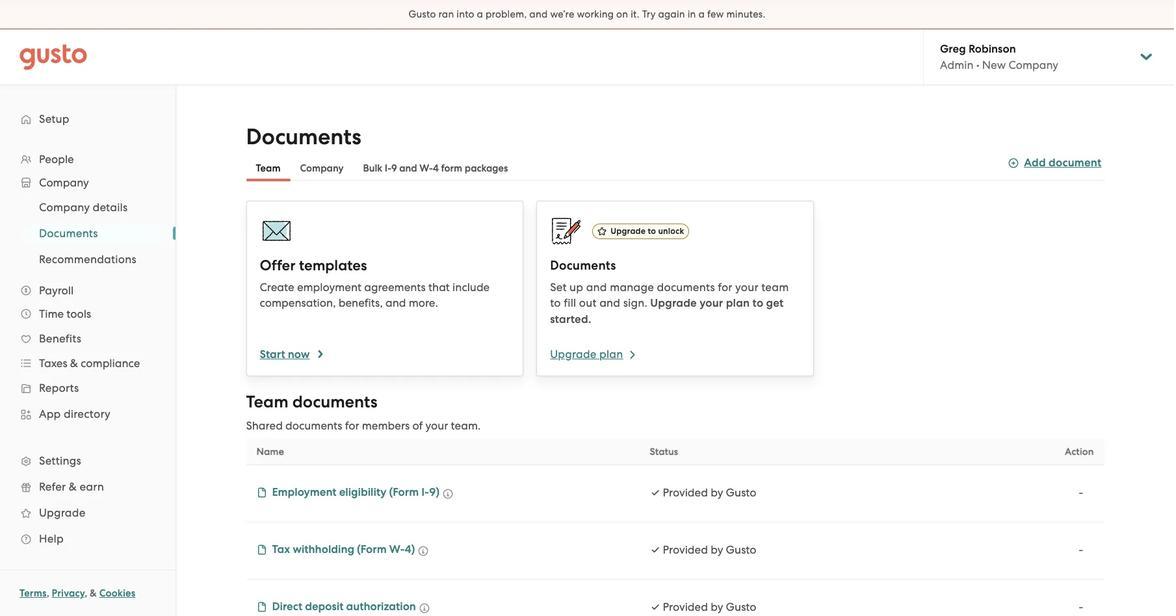 Task type: locate. For each thing, give the bounding box(es) containing it.
for
[[718, 281, 733, 294], [345, 419, 359, 432]]

payroll
[[39, 284, 74, 297]]

3 provided from the top
[[663, 601, 708, 614]]

create employment agreements that include compensation, benefits, and more.
[[260, 281, 490, 310]]

1 vertical spatial provided by gusto
[[663, 544, 757, 557]]

company inside button
[[300, 163, 344, 174]]

shared documents for members of your team.
[[246, 419, 481, 432]]

company down people
[[39, 176, 89, 189]]

and inside create employment agreements that include compensation, benefits, and more.
[[386, 297, 406, 310]]

time
[[39, 308, 64, 321]]

for left team at the right
[[718, 281, 733, 294]]

1 by from the top
[[711, 486, 723, 499]]

team left company button
[[256, 163, 281, 174]]

2 horizontal spatial documents
[[550, 258, 616, 273]]

documents up shared documents for members of your team.
[[292, 392, 378, 412]]

documents up upgrade your plan to get started.
[[657, 281, 715, 294]]

upgrade to unlock
[[611, 226, 684, 236]]

1 vertical spatial documents
[[292, 392, 378, 412]]

your left get
[[700, 297, 724, 310]]

sign.
[[623, 297, 648, 310]]

employment
[[272, 486, 337, 499]]

0 vertical spatial provided by gusto
[[663, 486, 757, 499]]

fill
[[564, 297, 577, 310]]

(form left 4)
[[357, 543, 387, 557]]

add document link
[[1009, 154, 1102, 172]]

i- right bulk
[[385, 163, 391, 174]]

0 horizontal spatial a
[[477, 8, 483, 20]]

shared
[[246, 419, 283, 432]]

gusto for employment eligibility (form i-9)
[[726, 486, 757, 499]]

i- right the eligibility
[[422, 486, 429, 499]]

1 horizontal spatial plan
[[726, 297, 750, 310]]

0 vertical spatial w-
[[420, 163, 433, 174]]

your
[[736, 281, 759, 294], [700, 297, 724, 310], [426, 419, 448, 432]]

3 provided by gusto from the top
[[663, 601, 757, 614]]

to left the fill
[[550, 297, 561, 310]]

0 horizontal spatial w-
[[389, 543, 405, 557]]

0 vertical spatial -
[[1079, 486, 1084, 499]]

0 vertical spatial plan
[[726, 297, 750, 310]]

name
[[257, 446, 284, 458]]

by
[[711, 486, 723, 499], [711, 544, 723, 557], [711, 601, 723, 614]]

0 vertical spatial documents
[[246, 124, 361, 150]]

upgrade right sign.
[[651, 297, 697, 310]]

reports
[[39, 382, 79, 395]]

0 horizontal spatial ,
[[47, 588, 49, 600]]

for left members
[[345, 419, 359, 432]]

documents up company button
[[246, 124, 361, 150]]

module__icon___go7vc image right 9)
[[443, 489, 453, 499]]

w-
[[420, 163, 433, 174], [389, 543, 405, 557]]

- for 9)
[[1079, 486, 1084, 499]]

1 list from the top
[[0, 148, 176, 552]]

to left get
[[753, 297, 764, 310]]

& left cookies 'button'
[[90, 588, 97, 600]]

& for earn
[[69, 481, 77, 494]]

tax withholding (form w-4) link
[[257, 542, 415, 559]]

2 list from the top
[[0, 194, 176, 273]]

2 vertical spatial your
[[426, 419, 448, 432]]

documents down team documents
[[286, 419, 342, 432]]

1 horizontal spatial ,
[[85, 588, 87, 600]]

0 horizontal spatial your
[[426, 419, 448, 432]]

and down the agreements
[[386, 297, 406, 310]]

offer templates
[[260, 257, 367, 274]]

upgrade down the "started."
[[550, 348, 597, 361]]

start now
[[260, 348, 310, 362]]

plan inside upgrade your plan to get started.
[[726, 297, 750, 310]]

, left privacy link
[[47, 588, 49, 600]]

now
[[288, 348, 310, 362]]

1 - from the top
[[1079, 486, 1084, 499]]

1 horizontal spatial i-
[[422, 486, 429, 499]]

company right new at top
[[1009, 59, 1059, 72]]

1 vertical spatial team
[[246, 392, 289, 412]]

documents inside documents link
[[39, 227, 98, 240]]

try
[[642, 8, 656, 20]]

taxes & compliance
[[39, 357, 140, 370]]

deposit
[[305, 600, 344, 614]]

team inside button
[[256, 163, 281, 174]]

upgrade down refer & earn
[[39, 507, 86, 520]]

documents for team documents
[[292, 392, 378, 412]]

0 horizontal spatial (form
[[357, 543, 387, 557]]

1 horizontal spatial your
[[700, 297, 724, 310]]

0 vertical spatial for
[[718, 281, 733, 294]]

w- up authorization
[[389, 543, 405, 557]]

1 vertical spatial (form
[[357, 543, 387, 557]]

module__icon___go7vc image left direct
[[257, 602, 267, 613]]

2 vertical spatial by
[[711, 601, 723, 614]]

1 provided from the top
[[663, 486, 708, 499]]

2 vertical spatial documents
[[550, 258, 616, 273]]

module__icon___go7vc image left tax
[[257, 545, 267, 555]]

upgrade for to
[[611, 226, 646, 236]]

and
[[530, 8, 548, 20], [399, 163, 417, 174], [586, 281, 607, 294], [386, 297, 406, 310], [600, 297, 621, 310]]

3 - from the top
[[1079, 601, 1084, 614]]

provided by gusto
[[663, 486, 757, 499], [663, 544, 757, 557], [663, 601, 757, 614]]

2 vertical spatial documents
[[286, 419, 342, 432]]

company inside dropdown button
[[39, 176, 89, 189]]

upgrade inside upgrade your plan to get started.
[[651, 297, 697, 310]]

(form left 9)
[[389, 486, 419, 499]]

ran
[[439, 8, 454, 20]]

by for 9)
[[711, 486, 723, 499]]

action
[[1065, 446, 1094, 458]]

home image
[[20, 44, 87, 70]]

(form
[[389, 486, 419, 499], [357, 543, 387, 557]]

company details
[[39, 201, 128, 214]]

2 - from the top
[[1079, 544, 1084, 557]]

setup
[[39, 113, 69, 126]]

new
[[983, 59, 1006, 72]]

2 a from the left
[[699, 8, 705, 20]]

1 vertical spatial -
[[1079, 544, 1084, 557]]

1 vertical spatial for
[[345, 419, 359, 432]]

team
[[762, 281, 789, 294]]

problem,
[[486, 8, 527, 20]]

1 vertical spatial &
[[69, 481, 77, 494]]

1 vertical spatial by
[[711, 544, 723, 557]]

module__icon___go7vc image down name
[[257, 488, 267, 498]]

minutes.
[[727, 8, 766, 20]]

for inside set up and manage documents for your team to fill out and sign.
[[718, 281, 733, 294]]

module__icon___go7vc image inside "direct deposit authorization" link
[[257, 602, 267, 613]]

& inside dropdown button
[[70, 357, 78, 370]]

1 vertical spatial provided
[[663, 544, 708, 557]]

refer
[[39, 481, 66, 494]]

,
[[47, 588, 49, 600], [85, 588, 87, 600]]

1 a from the left
[[477, 8, 483, 20]]

, left cookies 'button'
[[85, 588, 87, 600]]

1 provided by gusto from the top
[[663, 486, 757, 499]]

payroll button
[[13, 279, 163, 302]]

0 vertical spatial i-
[[385, 163, 391, 174]]

2 vertical spatial -
[[1079, 601, 1084, 614]]

1 horizontal spatial (form
[[389, 486, 419, 499]]

a
[[477, 8, 483, 20], [699, 8, 705, 20]]

1 vertical spatial your
[[700, 297, 724, 310]]

list
[[0, 148, 176, 552], [0, 194, 176, 273]]

0 horizontal spatial for
[[345, 419, 359, 432]]

2 vertical spatial provided by gusto
[[663, 601, 757, 614]]

w- inside button
[[420, 163, 433, 174]]

company left bulk
[[300, 163, 344, 174]]

company down company dropdown button
[[39, 201, 90, 214]]

admin
[[940, 59, 974, 72]]

0 horizontal spatial i-
[[385, 163, 391, 174]]

a right into
[[477, 8, 483, 20]]

1 vertical spatial i-
[[422, 486, 429, 499]]

form
[[441, 163, 463, 174]]

0 vertical spatial team
[[256, 163, 281, 174]]

1 vertical spatial documents
[[39, 227, 98, 240]]

w- left form
[[420, 163, 433, 174]]

-
[[1079, 486, 1084, 499], [1079, 544, 1084, 557], [1079, 601, 1084, 614]]

0 horizontal spatial plan
[[600, 348, 623, 361]]

packages
[[465, 163, 508, 174]]

app
[[39, 408, 61, 421]]

to left unlock
[[648, 226, 656, 236]]

module__icon___go7vc image
[[257, 488, 267, 498], [443, 489, 453, 499], [257, 545, 267, 555], [418, 546, 429, 557], [257, 602, 267, 613], [419, 604, 430, 614]]

list containing company details
[[0, 194, 176, 273]]

upgrade
[[611, 226, 646, 236], [651, 297, 697, 310], [550, 348, 597, 361], [39, 507, 86, 520]]

offer
[[260, 257, 296, 274]]

0 horizontal spatial documents
[[39, 227, 98, 240]]

your right of
[[426, 419, 448, 432]]

0 vertical spatial &
[[70, 357, 78, 370]]

& left 'earn'
[[69, 481, 77, 494]]

up
[[570, 281, 584, 294]]

few
[[708, 8, 724, 20]]

a right 'in'
[[699, 8, 705, 20]]

0 horizontal spatial to
[[550, 297, 561, 310]]

(form for i-
[[389, 486, 419, 499]]

& right taxes
[[70, 357, 78, 370]]

app directory
[[39, 408, 111, 421]]

1 horizontal spatial for
[[718, 281, 733, 294]]

1 horizontal spatial documents
[[246, 124, 361, 150]]

2 provided from the top
[[663, 544, 708, 557]]

2 horizontal spatial to
[[753, 297, 764, 310]]

and inside bulk i-9 and w-4 form packages button
[[399, 163, 417, 174]]

your left team at the right
[[736, 281, 759, 294]]

provided
[[663, 486, 708, 499], [663, 544, 708, 557], [663, 601, 708, 614]]

1 horizontal spatial w-
[[420, 163, 433, 174]]

it.
[[631, 8, 640, 20]]

of
[[413, 419, 423, 432]]

terms link
[[20, 588, 47, 600]]

1 vertical spatial w-
[[389, 543, 405, 557]]

documents
[[657, 281, 715, 294], [292, 392, 378, 412], [286, 419, 342, 432]]

0 vertical spatial your
[[736, 281, 759, 294]]

module__icon___go7vc image inside tax withholding (form w-4) link
[[257, 545, 267, 555]]

authorization
[[346, 600, 416, 614]]

direct deposit authorization
[[272, 600, 416, 614]]

gusto for tax withholding (form w-4)
[[726, 544, 757, 557]]

include
[[453, 281, 490, 294]]

company button
[[13, 171, 163, 194]]

withholding
[[293, 543, 354, 557]]

team for team
[[256, 163, 281, 174]]

out
[[579, 297, 597, 310]]

2 horizontal spatial your
[[736, 281, 759, 294]]

plan
[[726, 297, 750, 310], [600, 348, 623, 361]]

1 horizontal spatial a
[[699, 8, 705, 20]]

directory
[[64, 408, 111, 421]]

time tools
[[39, 308, 91, 321]]

to
[[648, 226, 656, 236], [550, 297, 561, 310], [753, 297, 764, 310]]

2 , from the left
[[85, 588, 87, 600]]

documents down company details at the left top of the page
[[39, 227, 98, 240]]

0 vertical spatial (form
[[389, 486, 419, 499]]

gusto navigation element
[[0, 85, 176, 573]]

upgrade inside "link"
[[39, 507, 86, 520]]

set up and manage documents for your team to fill out and sign.
[[550, 281, 789, 310]]

agreements
[[364, 281, 426, 294]]

documents up up on the left top
[[550, 258, 616, 273]]

0 vertical spatial provided
[[663, 486, 708, 499]]

2 provided by gusto from the top
[[663, 544, 757, 557]]

2 by from the top
[[711, 544, 723, 557]]

1 vertical spatial plan
[[600, 348, 623, 361]]

0 vertical spatial documents
[[657, 281, 715, 294]]

module__icon___go7vc image right authorization
[[419, 604, 430, 614]]

documents
[[246, 124, 361, 150], [39, 227, 98, 240], [550, 258, 616, 273]]

1 , from the left
[[47, 588, 49, 600]]

team
[[256, 163, 281, 174], [246, 392, 289, 412]]

and right 9 at the left of page
[[399, 163, 417, 174]]

create
[[260, 281, 294, 294]]

2 vertical spatial provided
[[663, 601, 708, 614]]

upgrade left unlock
[[611, 226, 646, 236]]

team up shared
[[246, 392, 289, 412]]

0 vertical spatial by
[[711, 486, 723, 499]]

2 vertical spatial &
[[90, 588, 97, 600]]



Task type: vqa. For each thing, say whether or not it's contained in the screenshot.
Pay day email Pay shown
no



Task type: describe. For each thing, give the bounding box(es) containing it.
and right out
[[600, 297, 621, 310]]

settings
[[39, 455, 81, 468]]

app directory link
[[13, 403, 163, 426]]

by for 4)
[[711, 544, 723, 557]]

company details link
[[23, 196, 163, 219]]

and left we're
[[530, 8, 548, 20]]

started.
[[550, 313, 592, 326]]

tools
[[67, 308, 91, 321]]

recommendations
[[39, 253, 136, 266]]

4
[[433, 163, 439, 174]]

company button
[[290, 155, 353, 181]]

provided for 4)
[[663, 544, 708, 557]]

provided by gusto for 4)
[[663, 544, 757, 557]]

upgrade plan
[[550, 348, 623, 361]]

9
[[391, 163, 397, 174]]

documents inside set up and manage documents for your team to fill out and sign.
[[657, 281, 715, 294]]

provided for 9)
[[663, 486, 708, 499]]

bulk
[[363, 163, 383, 174]]

list containing people
[[0, 148, 176, 552]]

more.
[[409, 297, 438, 310]]

on
[[617, 8, 628, 20]]

terms , privacy , & cookies
[[20, 588, 135, 600]]

details
[[93, 201, 128, 214]]

compliance
[[81, 357, 140, 370]]

gusto ran into a problem, and we're working on it. try again in a few minutes.
[[409, 8, 766, 20]]

upgrade for your
[[651, 297, 697, 310]]

templates
[[299, 257, 367, 274]]

in
[[688, 8, 696, 20]]

team documents
[[246, 392, 378, 412]]

provided by gusto for 9)
[[663, 486, 757, 499]]

tax
[[272, 543, 290, 557]]

we're
[[550, 8, 575, 20]]

4)
[[405, 543, 415, 557]]

& for compliance
[[70, 357, 78, 370]]

refer & earn link
[[13, 475, 163, 499]]

1 horizontal spatial to
[[648, 226, 656, 236]]

to inside set up and manage documents for your team to fill out and sign.
[[550, 297, 561, 310]]

documents for shared documents for members of your team.
[[286, 419, 342, 432]]

9)
[[429, 486, 440, 499]]

team for team documents
[[246, 392, 289, 412]]

gusto for direct deposit authorization
[[726, 601, 757, 614]]

company inside greg robinson admin • new company
[[1009, 59, 1059, 72]]

help link
[[13, 527, 163, 551]]

direct
[[272, 600, 303, 614]]

employment
[[297, 281, 362, 294]]

module__icon___go7vc image inside employment eligibility (form i-9) link
[[257, 488, 267, 498]]

and up out
[[586, 281, 607, 294]]

robinson
[[969, 42, 1016, 56]]

team button
[[246, 155, 290, 181]]

•
[[977, 59, 980, 72]]

privacy link
[[52, 588, 85, 600]]

members
[[362, 419, 410, 432]]

your inside set up and manage documents for your team to fill out and sign.
[[736, 281, 759, 294]]

(form for w-
[[357, 543, 387, 557]]

3 by from the top
[[711, 601, 723, 614]]

upgrade your plan to get started.
[[550, 297, 784, 326]]

your inside upgrade your plan to get started.
[[700, 297, 724, 310]]

module__icon___go7vc image right 4)
[[418, 546, 429, 557]]

terms
[[20, 588, 47, 600]]

refer & earn
[[39, 481, 104, 494]]

i- inside button
[[385, 163, 391, 174]]

documents link
[[23, 222, 163, 245]]

bulk i-9 and w-4 form packages
[[363, 163, 508, 174]]

eligibility
[[339, 486, 387, 499]]

employment eligibility (form i-9)
[[272, 486, 440, 499]]

team.
[[451, 419, 481, 432]]

to inside upgrade your plan to get started.
[[753, 297, 764, 310]]

manage
[[610, 281, 654, 294]]

upgrade for plan
[[550, 348, 597, 361]]

taxes
[[39, 357, 67, 370]]

working
[[577, 8, 614, 20]]

start
[[260, 348, 285, 362]]

people
[[39, 153, 74, 166]]

that
[[429, 281, 450, 294]]

- for 4)
[[1079, 544, 1084, 557]]

direct deposit authorization link
[[257, 600, 416, 616]]

benefits link
[[13, 327, 163, 351]]

people button
[[13, 148, 163, 171]]

again
[[658, 8, 685, 20]]

bulk i-9 and w-4 form packages button
[[353, 155, 518, 181]]

earn
[[80, 481, 104, 494]]

settings link
[[13, 449, 163, 473]]

employment eligibility (form i-9) link
[[257, 485, 440, 501]]

help
[[39, 533, 64, 546]]

time tools button
[[13, 302, 163, 326]]

cookies button
[[99, 586, 135, 602]]

into
[[457, 8, 475, 20]]

add
[[1024, 156, 1046, 170]]

set
[[550, 281, 567, 294]]

privacy
[[52, 588, 85, 600]]

upgrade link
[[13, 501, 163, 525]]



